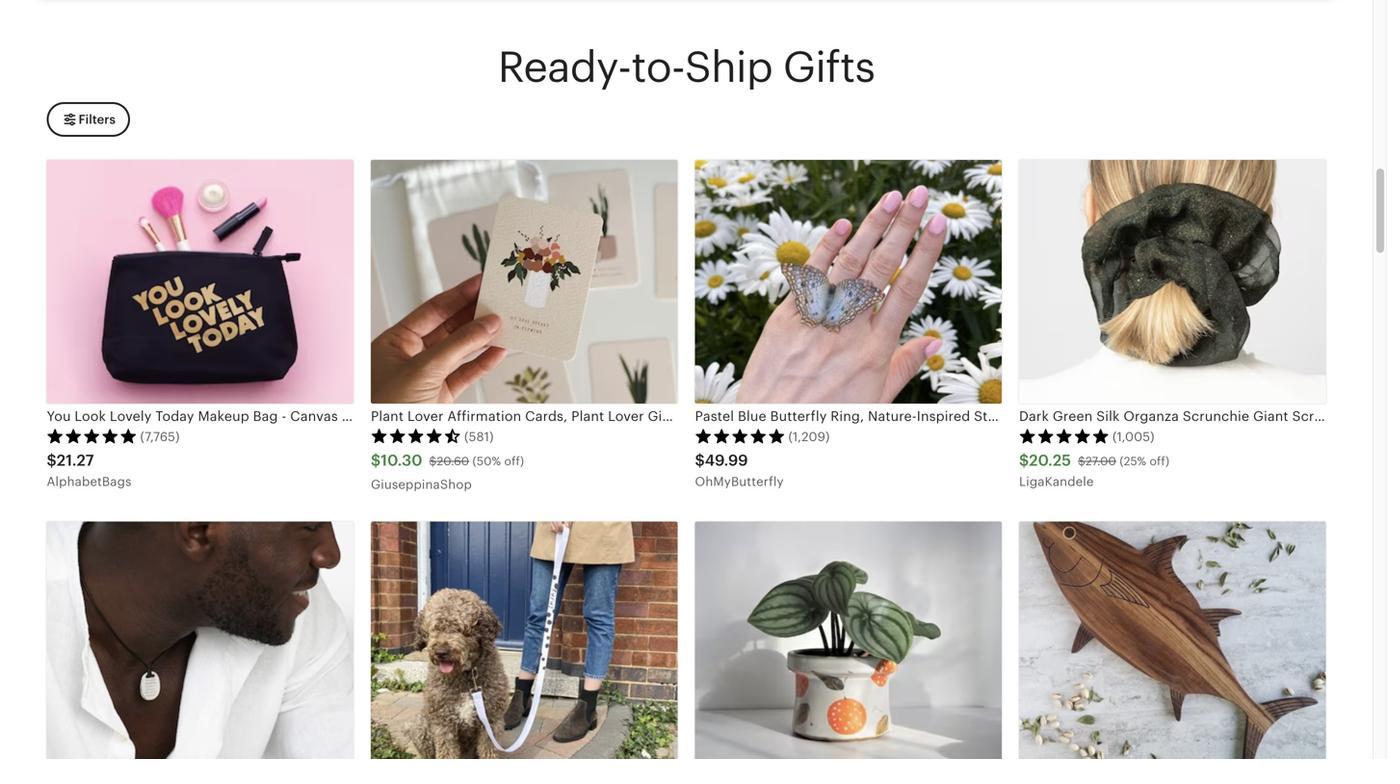 Task type: describe. For each thing, give the bounding box(es) containing it.
off) for 20.25
[[1150, 455, 1170, 468]]

(1,005)
[[1113, 430, 1155, 444]]

27.00
[[1086, 455, 1117, 468]]

(581)
[[465, 430, 494, 444]]

ligakandele
[[1020, 475, 1094, 489]]

filters button
[[47, 102, 130, 137]]

dark green silk organza scrunchie giant scrunchie 100% silk scrunchie hair accessories festive scrunchie gift christmas scrunchie gift image
[[1020, 160, 1327, 404]]

$ for 49.99
[[695, 452, 705, 469]]

4.5 out of 5 stars image
[[371, 428, 462, 444]]

(50%
[[473, 455, 501, 468]]

49.99
[[705, 452, 748, 469]]

alphabetbags
[[47, 475, 132, 489]]

ohmybutterfly
[[695, 475, 784, 489]]

20.25
[[1030, 452, 1072, 469]]

20.60
[[437, 455, 470, 468]]

$ for 20.25
[[1020, 452, 1030, 469]]

$ 10.30 $ 20.60 (50% off)
[[371, 452, 524, 469]]

personalised men's silver quote necklace, engraved message necklace, song quote necklace, personalised man's necklace image
[[47, 522, 354, 759]]

personalised spot dog lead image
[[371, 522, 678, 759]]

gifts
[[783, 43, 875, 91]]

(7,765)
[[140, 430, 180, 444]]



Task type: locate. For each thing, give the bounding box(es) containing it.
2 off) from the left
[[1150, 455, 1170, 468]]

5 out of 5 stars image up 49.99
[[695, 428, 786, 444]]

5 out of 5 stars image
[[47, 428, 137, 444], [695, 428, 786, 444], [1020, 428, 1110, 444]]

off)
[[505, 455, 524, 468], [1150, 455, 1170, 468]]

ship
[[685, 43, 773, 91]]

ready-to-ship gifts
[[498, 43, 875, 91]]

21.27
[[57, 452, 94, 469]]

5 out of 5 stars image up the 20.25
[[1020, 428, 1110, 444]]

3 5 out of 5 stars image from the left
[[1020, 428, 1110, 444]]

5 out of 5 stars image for 49.99
[[695, 428, 786, 444]]

giuseppinashop
[[371, 478, 472, 492]]

$ inside $ 49.99 ohmybutterfly
[[695, 452, 705, 469]]

$ 21.27 alphabetbags
[[47, 452, 132, 489]]

serving board fish shape, coastal fish decor, walnut wood image
[[1020, 522, 1327, 759]]

(25%
[[1120, 455, 1147, 468]]

pastel blue butterfly ring, nature-inspired statement ring for nature lovers, cute gift for her, fun korean butterfly ring, tender blue ring image
[[695, 160, 1002, 404]]

$ right the 20.25
[[1079, 455, 1086, 468]]

$ for 21.27
[[47, 452, 57, 469]]

$ up the alphabetbags
[[47, 452, 57, 469]]

off) right "(25%"
[[1150, 455, 1170, 468]]

1 horizontal spatial off)
[[1150, 455, 1170, 468]]

(1,209)
[[789, 430, 830, 444]]

$ down 4.5 out of 5 stars image
[[371, 452, 381, 469]]

$ inside the $ 21.27 alphabetbags
[[47, 452, 57, 469]]

filters
[[79, 112, 116, 127]]

$ up ohmybutterfly
[[695, 452, 705, 469]]

off) right (50%
[[505, 455, 524, 468]]

$ inside $ 10.30 $ 20.60 (50% off)
[[429, 455, 437, 468]]

$ up ligakandele
[[1020, 452, 1030, 469]]

2 5 out of 5 stars image from the left
[[695, 428, 786, 444]]

1 off) from the left
[[505, 455, 524, 468]]

to-
[[632, 43, 685, 91]]

ready-
[[498, 43, 632, 91]]

you look lovely today makeup bag - canvas makeup pouch - black wash bag - cosmetics bag - valentine's day gift for her - makeup bag image
[[47, 160, 354, 404]]

off) for 10.30
[[505, 455, 524, 468]]

off) inside $ 20.25 $ 27.00 (25% off) ligakandele
[[1150, 455, 1170, 468]]

0 horizontal spatial off)
[[505, 455, 524, 468]]

1 horizontal spatial 5 out of 5 stars image
[[695, 428, 786, 444]]

2 horizontal spatial 5 out of 5 stars image
[[1020, 428, 1110, 444]]

5 out of 5 stars image for 21.27
[[47, 428, 137, 444]]

10.30
[[381, 452, 423, 469]]

1 5 out of 5 stars image from the left
[[47, 428, 137, 444]]

$ for 10.30
[[371, 452, 381, 469]]

$ up giuseppinashop
[[429, 455, 437, 468]]

0 horizontal spatial 5 out of 5 stars image
[[47, 428, 137, 444]]

plant lover affirmation cards, plant lover gift, affirmation cards deck, positive affirmation cards, inspirational daily self care cards image
[[371, 160, 678, 404]]

$ 49.99 ohmybutterfly
[[695, 452, 784, 489]]

5 out of 5 stars image up 21.27
[[47, 428, 137, 444]]

off) inside $ 10.30 $ 20.60 (50% off)
[[505, 455, 524, 468]]

$
[[47, 452, 57, 469], [371, 452, 381, 469], [695, 452, 705, 469], [1020, 452, 1030, 469], [429, 455, 437, 468], [1079, 455, 1086, 468]]

$ 20.25 $ 27.00 (25% off) ligakandele
[[1020, 452, 1170, 489]]

hand painted 4" ceramic plant pot with drainage / cute indoor planter / fruits lemon orange lychee decorative bowl & candle holder image
[[695, 522, 1002, 759]]



Task type: vqa. For each thing, say whether or not it's contained in the screenshot.
FROM
no



